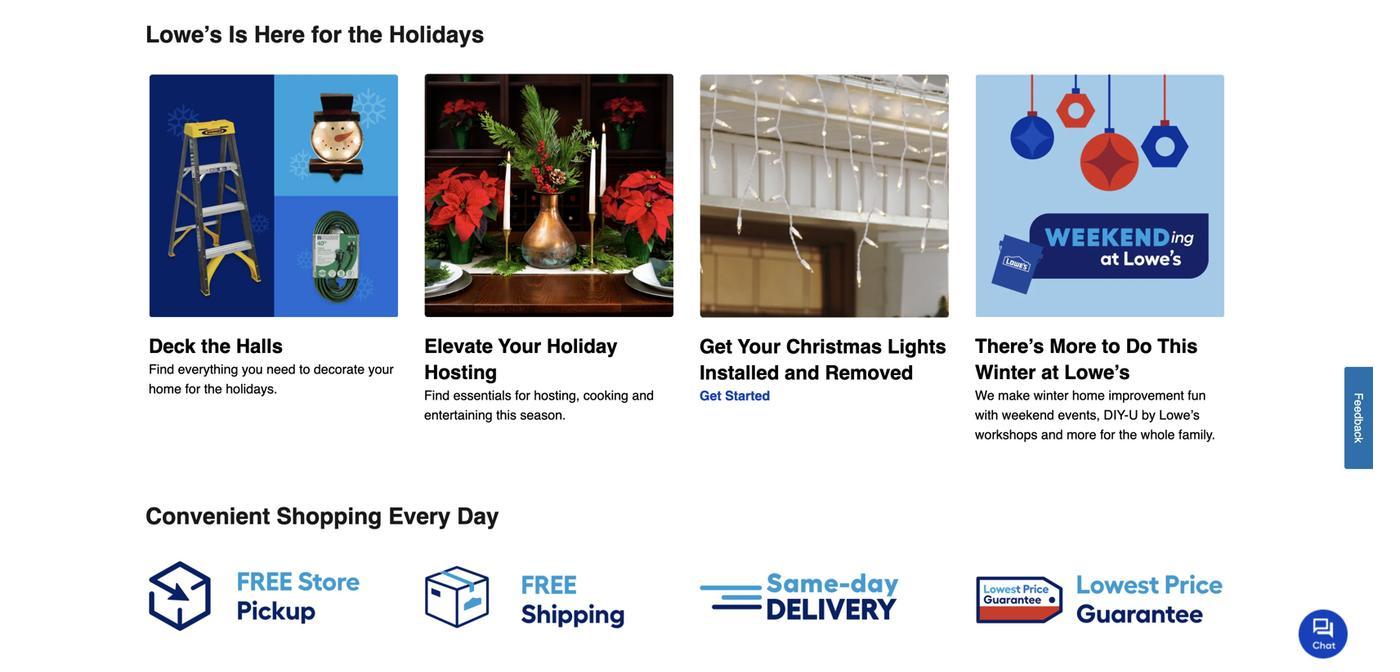 Task type: vqa. For each thing, say whether or not it's contained in the screenshot.


Task type: describe. For each thing, give the bounding box(es) containing it.
holidays
[[389, 22, 484, 48]]

elevate
[[424, 335, 493, 358]]

2 get from the top
[[700, 388, 722, 403]]

free store pickup. image
[[149, 556, 398, 637]]

1 get from the top
[[700, 336, 733, 358]]

workshops
[[975, 427, 1038, 443]]

find inside deck the halls find everything you need to decorate your home for the holidays.
[[149, 362, 174, 377]]

get your christmas lights installed and removed get started
[[700, 336, 947, 403]]

convenient shopping every day
[[146, 504, 499, 530]]

installed
[[700, 362, 779, 384]]

more
[[1067, 427, 1097, 443]]

there's more to do this winter at lowe's we make winter home improvement fun with weekend events, diy-u by lowe's workshops and more for the whole family.
[[975, 335, 1216, 443]]

f e e d b a c k button
[[1345, 367, 1374, 469]]

we
[[975, 388, 995, 403]]

deck the halls find everything you need to decorate your home for the holidays.
[[149, 335, 394, 397]]

day
[[457, 504, 499, 530]]

need
[[267, 362, 296, 377]]

holiday
[[547, 335, 618, 358]]

for inside the there's more to do this winter at lowe's we make winter home improvement fun with weekend events, diy-u by lowe's workshops and more for the whole family.
[[1100, 427, 1116, 443]]

f e e d b a c k
[[1353, 393, 1366, 443]]

by
[[1142, 408, 1156, 423]]

events,
[[1058, 408, 1100, 423]]

entertaining
[[424, 408, 493, 423]]

weekending at lowe's. image
[[975, 74, 1225, 317]]

get started link
[[700, 388, 770, 403]]

hosting
[[424, 362, 497, 384]]

the inside the there's more to do this winter at lowe's we make winter home improvement fun with weekend events, diy-u by lowe's workshops and more for the whole family.
[[1119, 427, 1138, 443]]

lowe's is here for the holidays
[[146, 22, 484, 48]]

cooking
[[584, 388, 629, 403]]

u
[[1129, 408, 1139, 423]]

home inside deck the halls find everything you need to decorate your home for the holidays.
[[149, 382, 182, 397]]

2 horizontal spatial lowe's
[[1160, 408, 1200, 423]]

the down everything
[[204, 382, 222, 397]]

2 e from the top
[[1353, 406, 1366, 413]]

a
[[1353, 426, 1366, 432]]

whole
[[1141, 427, 1175, 443]]

shopping
[[277, 504, 382, 530]]

b
[[1353, 419, 1366, 426]]

your
[[368, 362, 394, 377]]

started
[[725, 388, 770, 403]]

hosting,
[[534, 388, 580, 403]]

winter
[[975, 362, 1036, 384]]

a yellow and gray step ladder, a lighted snowman stocking holder and a green extension cord. image
[[149, 74, 398, 317]]

for inside elevate your holiday hosting find essentials for hosting, cooking and entertaining this season.
[[515, 388, 530, 403]]

lowest price guarantee. image
[[975, 556, 1225, 638]]

the up everything
[[201, 335, 231, 358]]

decorate
[[314, 362, 365, 377]]

there's
[[975, 335, 1044, 358]]

c
[[1353, 432, 1366, 438]]

this
[[1158, 335, 1198, 358]]

winter
[[1034, 388, 1069, 403]]

free shipping. image
[[424, 556, 674, 637]]

1 e from the top
[[1353, 400, 1366, 406]]

for right here
[[311, 22, 342, 48]]

at
[[1042, 362, 1059, 384]]

your for elevate
[[498, 335, 541, 358]]

season.
[[520, 408, 566, 423]]

and inside the there's more to do this winter at lowe's we make winter home improvement fun with weekend events, diy-u by lowe's workshops and more for the whole family.
[[1042, 427, 1063, 443]]

the left holidays on the left of the page
[[348, 22, 383, 48]]



Task type: locate. For each thing, give the bounding box(es) containing it.
2 vertical spatial lowe's
[[1160, 408, 1200, 423]]

home up events,
[[1073, 388, 1105, 403]]

more
[[1050, 335, 1097, 358]]

k
[[1353, 438, 1366, 443]]

get up installed
[[700, 336, 733, 358]]

home
[[149, 382, 182, 397], [1073, 388, 1105, 403]]

to right need
[[299, 362, 310, 377]]

e
[[1353, 400, 1366, 406], [1353, 406, 1366, 413]]

1 vertical spatial get
[[700, 388, 722, 403]]

home down deck
[[149, 382, 182, 397]]

white icicle lights with a white cord hanging from the roofline of a house. image
[[700, 74, 949, 318]]

find inside elevate your holiday hosting find essentials for hosting, cooking and entertaining this season.
[[424, 388, 450, 403]]

same day delivery. image
[[700, 556, 949, 637]]

get down installed
[[700, 388, 722, 403]]

make
[[998, 388, 1030, 403]]

with
[[975, 408, 999, 423]]

deck
[[149, 335, 196, 358]]

everything
[[178, 362, 238, 377]]

0 vertical spatial and
[[785, 362, 820, 384]]

your inside elevate your holiday hosting find essentials for hosting, cooking and entertaining this season.
[[498, 335, 541, 358]]

to inside the there's more to do this winter at lowe's we make winter home improvement fun with weekend events, diy-u by lowe's workshops and more for the whole family.
[[1102, 335, 1121, 358]]

removed
[[825, 362, 914, 384]]

is
[[229, 22, 248, 48]]

diy-
[[1104, 408, 1129, 423]]

elevate your holiday hosting find essentials for hosting, cooking and entertaining this season.
[[424, 335, 654, 423]]

your up installed
[[738, 336, 781, 358]]

2 horizontal spatial and
[[1042, 427, 1063, 443]]

1 horizontal spatial and
[[785, 362, 820, 384]]

essentials
[[453, 388, 512, 403]]

to left do
[[1102, 335, 1121, 358]]

here
[[254, 22, 305, 48]]

0 vertical spatial lowe's
[[146, 22, 222, 48]]

you
[[242, 362, 263, 377]]

for inside deck the halls find everything you need to decorate your home for the holidays.
[[185, 382, 200, 397]]

for down the diy-
[[1100, 427, 1116, 443]]

0 vertical spatial to
[[1102, 335, 1121, 358]]

1 vertical spatial to
[[299, 362, 310, 377]]

0 horizontal spatial to
[[299, 362, 310, 377]]

do
[[1126, 335, 1152, 358]]

christmas
[[786, 336, 882, 358]]

find up the entertaining
[[424, 388, 450, 403]]

0 horizontal spatial and
[[632, 388, 654, 403]]

1 horizontal spatial home
[[1073, 388, 1105, 403]]

1 vertical spatial find
[[424, 388, 450, 403]]

home inside the there's more to do this winter at lowe's we make winter home improvement fun with weekend events, diy-u by lowe's workshops and more for the whole family.
[[1073, 388, 1105, 403]]

d
[[1353, 413, 1366, 419]]

0 vertical spatial get
[[700, 336, 733, 358]]

for up the this
[[515, 388, 530, 403]]

f
[[1353, 393, 1366, 400]]

your for get
[[738, 336, 781, 358]]

0 horizontal spatial home
[[149, 382, 182, 397]]

fun
[[1188, 388, 1206, 403]]

lowe's down more
[[1065, 362, 1130, 384]]

0 horizontal spatial lowe's
[[146, 22, 222, 48]]

convenient
[[146, 504, 270, 530]]

the
[[348, 22, 383, 48], [201, 335, 231, 358], [204, 382, 222, 397], [1119, 427, 1138, 443]]

and
[[785, 362, 820, 384], [632, 388, 654, 403], [1042, 427, 1063, 443]]

the down u
[[1119, 427, 1138, 443]]

holidays.
[[226, 382, 278, 397]]

for
[[311, 22, 342, 48], [185, 382, 200, 397], [515, 388, 530, 403], [1100, 427, 1116, 443]]

find
[[149, 362, 174, 377], [424, 388, 450, 403]]

lights
[[888, 336, 947, 358]]

1 your from the left
[[498, 335, 541, 358]]

to
[[1102, 335, 1121, 358], [299, 362, 310, 377]]

get
[[700, 336, 733, 358], [700, 388, 722, 403]]

improvement
[[1109, 388, 1185, 403]]

for down everything
[[185, 382, 200, 397]]

your right elevate
[[498, 335, 541, 358]]

every
[[388, 504, 451, 530]]

your inside get your christmas lights installed and removed get started
[[738, 336, 781, 358]]

0 horizontal spatial your
[[498, 335, 541, 358]]

lowe's
[[146, 22, 222, 48], [1065, 362, 1130, 384], [1160, 408, 1200, 423]]

weekend
[[1002, 408, 1055, 423]]

this
[[496, 408, 517, 423]]

e up d on the right
[[1353, 400, 1366, 406]]

0 vertical spatial find
[[149, 362, 174, 377]]

and down christmas at right bottom
[[785, 362, 820, 384]]

1 vertical spatial lowe's
[[1065, 362, 1130, 384]]

lowe's left is
[[146, 22, 222, 48]]

family.
[[1179, 427, 1216, 443]]

2 vertical spatial and
[[1042, 427, 1063, 443]]

0 horizontal spatial find
[[149, 362, 174, 377]]

your
[[498, 335, 541, 358], [738, 336, 781, 358]]

chat invite button image
[[1299, 609, 1349, 659]]

a holiday table with plates on chargers, gold candlesticks, a vase with greenery and poinsettias. image
[[424, 74, 674, 317]]

2 your from the left
[[738, 336, 781, 358]]

find down deck
[[149, 362, 174, 377]]

e up the b on the bottom
[[1353, 406, 1366, 413]]

1 horizontal spatial to
[[1102, 335, 1121, 358]]

and left more
[[1042, 427, 1063, 443]]

halls
[[236, 335, 283, 358]]

1 horizontal spatial find
[[424, 388, 450, 403]]

1 horizontal spatial lowe's
[[1065, 362, 1130, 384]]

lowe's down fun
[[1160, 408, 1200, 423]]

and inside elevate your holiday hosting find essentials for hosting, cooking and entertaining this season.
[[632, 388, 654, 403]]

1 vertical spatial and
[[632, 388, 654, 403]]

and right the "cooking"
[[632, 388, 654, 403]]

and inside get your christmas lights installed and removed get started
[[785, 362, 820, 384]]

to inside deck the halls find everything you need to decorate your home for the holidays.
[[299, 362, 310, 377]]

1 horizontal spatial your
[[738, 336, 781, 358]]



